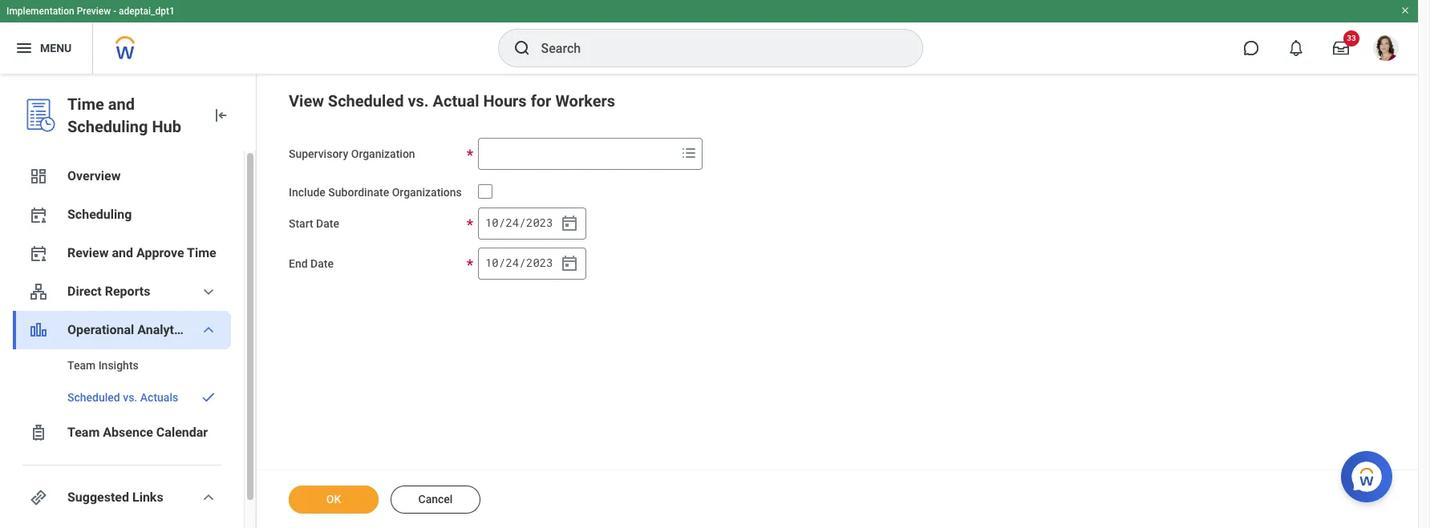 Task type: describe. For each thing, give the bounding box(es) containing it.
calendar
[[156, 425, 208, 440]]

organizations
[[392, 186, 462, 199]]

suggested links button
[[13, 479, 231, 517]]

profile logan mcneil image
[[1373, 35, 1399, 64]]

suggested
[[67, 490, 129, 505]]

implementation
[[6, 6, 74, 17]]

review and approve time link
[[13, 234, 231, 273]]

supervisory organization
[[289, 148, 415, 160]]

scheduling inside time and scheduling hub
[[67, 117, 148, 136]]

cancel
[[418, 493, 453, 506]]

notifications large image
[[1288, 40, 1304, 56]]

include subordinate organizations
[[289, 186, 462, 199]]

supervisory
[[289, 148, 348, 160]]

team absence calendar link
[[13, 414, 231, 452]]

task timeoff image
[[29, 424, 48, 443]]

close environment banner image
[[1401, 6, 1410, 15]]

inbox large image
[[1333, 40, 1349, 56]]

chevron down small image for links
[[199, 489, 218, 508]]

menu banner
[[0, 0, 1418, 74]]

insights
[[98, 359, 139, 372]]

team for team absence calendar
[[67, 425, 100, 440]]

calendar image for end date
[[560, 254, 579, 273]]

operational
[[67, 322, 134, 338]]

menu
[[40, 41, 72, 54]]

preview
[[77, 6, 111, 17]]

suggested links
[[67, 490, 163, 505]]

time and scheduling hub
[[67, 95, 181, 136]]

1 horizontal spatial scheduled
[[328, 91, 404, 111]]

start date group
[[478, 208, 586, 240]]

direct reports button
[[13, 273, 231, 311]]

vs. inside operational analytics element
[[123, 391, 137, 404]]

direct reports
[[67, 284, 150, 299]]

operational analytics button
[[13, 311, 231, 350]]

adeptai_dpt1
[[119, 6, 175, 17]]

include
[[289, 186, 326, 199]]

analytics
[[137, 322, 191, 338]]

and for review
[[112, 245, 133, 261]]

hours
[[483, 91, 527, 111]]

scheduling link
[[13, 196, 231, 234]]

for
[[531, 91, 551, 111]]

chevron down small image for analytics
[[199, 321, 218, 340]]

approve
[[136, 245, 184, 261]]

33
[[1347, 34, 1356, 43]]

justify image
[[14, 39, 34, 58]]

and for time
[[108, 95, 135, 114]]

10 for end date
[[485, 255, 499, 271]]

link image
[[29, 489, 48, 508]]

review and approve time
[[67, 245, 216, 261]]

time inside time and scheduling hub
[[67, 95, 104, 114]]

end date group
[[478, 248, 586, 280]]

-
[[113, 6, 116, 17]]

view team image
[[29, 282, 48, 302]]

actuals
[[140, 391, 178, 404]]

overview
[[67, 168, 121, 184]]

organization
[[351, 148, 415, 160]]

calendar image for start date
[[560, 214, 579, 233]]



Task type: locate. For each thing, give the bounding box(es) containing it.
0 vertical spatial vs.
[[408, 91, 429, 111]]

links
[[132, 490, 163, 505]]

time up chevron down small image
[[187, 245, 216, 261]]

2 24 from the top
[[506, 255, 519, 271]]

scheduling down overview
[[67, 207, 132, 222]]

0 vertical spatial chevron down small image
[[199, 321, 218, 340]]

0 vertical spatial scheduled
[[328, 91, 404, 111]]

calendar user solid image up view team icon
[[29, 244, 48, 263]]

actual
[[433, 91, 479, 111]]

workers
[[555, 91, 615, 111]]

team left absence
[[67, 425, 100, 440]]

0 horizontal spatial vs.
[[123, 391, 137, 404]]

scheduled
[[328, 91, 404, 111], [67, 391, 120, 404]]

1 10 from the top
[[485, 215, 499, 231]]

chevron down small image
[[199, 321, 218, 340], [199, 489, 218, 508]]

1 vertical spatial scheduled
[[67, 391, 120, 404]]

calendar image inside start date group
[[560, 214, 579, 233]]

0 vertical spatial scheduling
[[67, 117, 148, 136]]

1 24 from the top
[[506, 215, 519, 231]]

2 team from the top
[[67, 425, 100, 440]]

vs.
[[408, 91, 429, 111], [123, 391, 137, 404]]

1 10 / 24 / 2023 from the top
[[485, 215, 553, 231]]

1 vertical spatial 10 / 24 / 2023
[[485, 255, 553, 271]]

1 team from the top
[[67, 359, 96, 372]]

view scheduled vs. actual hours for workers
[[289, 91, 615, 111]]

2 10 / 24 / 2023 from the top
[[485, 255, 553, 271]]

team inside team insights link
[[67, 359, 96, 372]]

10 / 24 / 2023 inside 'end date' group
[[485, 255, 553, 271]]

team insights link
[[13, 350, 231, 382]]

ok button
[[289, 486, 379, 514]]

date right start
[[316, 217, 339, 230]]

and up overview link
[[108, 95, 135, 114]]

team
[[67, 359, 96, 372], [67, 425, 100, 440]]

calendar user solid image inside review and approve time link
[[29, 244, 48, 263]]

calendar user solid image for scheduling
[[29, 205, 48, 225]]

direct
[[67, 284, 102, 299]]

10 / 24 / 2023
[[485, 215, 553, 231], [485, 255, 553, 271]]

and inside time and scheduling hub
[[108, 95, 135, 114]]

and
[[108, 95, 135, 114], [112, 245, 133, 261]]

24 down start date group
[[506, 255, 519, 271]]

and right review
[[112, 245, 133, 261]]

scheduled up supervisory organization
[[328, 91, 404, 111]]

prompts image
[[679, 144, 699, 163]]

0 horizontal spatial scheduled
[[67, 391, 120, 404]]

absence
[[103, 425, 153, 440]]

reports
[[105, 284, 150, 299]]

end date
[[289, 257, 334, 270]]

2 10 from the top
[[485, 255, 499, 271]]

2 calendar image from the top
[[560, 254, 579, 273]]

ok
[[326, 493, 341, 506]]

chevron down small image inside operational analytics "dropdown button"
[[199, 321, 218, 340]]

0 horizontal spatial time
[[67, 95, 104, 114]]

1 chevron down small image from the top
[[199, 321, 218, 340]]

1 vertical spatial 24
[[506, 255, 519, 271]]

2 scheduling from the top
[[67, 207, 132, 222]]

1 vertical spatial team
[[67, 425, 100, 440]]

time and scheduling hub element
[[67, 93, 198, 138]]

chevron down small image inside suggested links dropdown button
[[199, 489, 218, 508]]

10 up 'end date' group
[[485, 215, 499, 231]]

chevron down small image down chevron down small image
[[199, 321, 218, 340]]

2023 for start date
[[526, 215, 553, 231]]

10 for start date
[[485, 215, 499, 231]]

start date
[[289, 217, 339, 230]]

chart image
[[29, 321, 48, 340]]

2 2023 from the top
[[526, 255, 553, 271]]

1 vertical spatial chevron down small image
[[199, 489, 218, 508]]

chevron down small image
[[199, 282, 218, 302]]

/
[[499, 215, 506, 231], [519, 215, 526, 231], [499, 255, 506, 271], [519, 255, 526, 271]]

scheduled down team insights
[[67, 391, 120, 404]]

24 up 'end date' group
[[506, 215, 519, 231]]

2 calendar user solid image from the top
[[29, 244, 48, 263]]

calendar user solid image down the 'dashboard' icon
[[29, 205, 48, 225]]

24 inside start date group
[[506, 215, 519, 231]]

1 vertical spatial 10
[[485, 255, 499, 271]]

10 down start date group
[[485, 255, 499, 271]]

24 for end date
[[506, 255, 519, 271]]

implementation preview -   adeptai_dpt1
[[6, 6, 175, 17]]

0 vertical spatial and
[[108, 95, 135, 114]]

calendar image
[[560, 214, 579, 233], [560, 254, 579, 273]]

0 vertical spatial 24
[[506, 215, 519, 231]]

calendar image up 'end date' group
[[560, 214, 579, 233]]

date for end date
[[311, 257, 334, 270]]

team left insights
[[67, 359, 96, 372]]

team inside team absence calendar link
[[67, 425, 100, 440]]

date
[[316, 217, 339, 230], [311, 257, 334, 270]]

0 vertical spatial team
[[67, 359, 96, 372]]

0 vertical spatial calendar user solid image
[[29, 205, 48, 225]]

1 vertical spatial date
[[311, 257, 334, 270]]

24
[[506, 215, 519, 231], [506, 255, 519, 271]]

0 vertical spatial 10
[[485, 215, 499, 231]]

2023 down start date group
[[526, 255, 553, 271]]

10 / 24 / 2023 for start date
[[485, 215, 553, 231]]

subordinate
[[328, 186, 389, 199]]

1 calendar image from the top
[[560, 214, 579, 233]]

2023
[[526, 215, 553, 231], [526, 255, 553, 271]]

10 / 24 / 2023 inside start date group
[[485, 215, 553, 231]]

1 vertical spatial and
[[112, 245, 133, 261]]

scheduled inside operational analytics element
[[67, 391, 120, 404]]

1 vertical spatial calendar image
[[560, 254, 579, 273]]

1 vertical spatial time
[[187, 245, 216, 261]]

overview link
[[13, 157, 231, 196]]

time
[[67, 95, 104, 114], [187, 245, 216, 261]]

team for team insights
[[67, 359, 96, 372]]

calendar user solid image for review and approve time
[[29, 244, 48, 263]]

view
[[289, 91, 324, 111]]

scheduled vs. actuals link
[[13, 382, 231, 414]]

1 horizontal spatial vs.
[[408, 91, 429, 111]]

operational analytics element
[[13, 350, 231, 414]]

24 for start date
[[506, 215, 519, 231]]

date right end at the left
[[311, 257, 334, 270]]

scheduled vs. actuals
[[67, 391, 178, 404]]

1 2023 from the top
[[526, 215, 553, 231]]

review
[[67, 245, 109, 261]]

2023 inside 'end date' group
[[526, 255, 553, 271]]

scheduling
[[67, 117, 148, 136], [67, 207, 132, 222]]

0 vertical spatial 10 / 24 / 2023
[[485, 215, 553, 231]]

calendar user solid image
[[29, 205, 48, 225], [29, 244, 48, 263]]

1 calendar user solid image from the top
[[29, 205, 48, 225]]

start
[[289, 217, 313, 230]]

33 button
[[1324, 30, 1360, 66]]

navigation pane region
[[0, 74, 257, 529]]

calendar user solid image inside the scheduling link
[[29, 205, 48, 225]]

transformation import image
[[211, 106, 230, 125]]

0 vertical spatial date
[[316, 217, 339, 230]]

1 vertical spatial vs.
[[123, 391, 137, 404]]

1 vertical spatial calendar user solid image
[[29, 244, 48, 263]]

vs. left actual
[[408, 91, 429, 111]]

hub
[[152, 117, 181, 136]]

check image
[[199, 390, 218, 406]]

cancel button
[[391, 486, 481, 514]]

chevron down small image right 'links'
[[199, 489, 218, 508]]

1 horizontal spatial time
[[187, 245, 216, 261]]

date for start date
[[316, 217, 339, 230]]

0 vertical spatial calendar image
[[560, 214, 579, 233]]

dashboard image
[[29, 167, 48, 186]]

10 inside 'end date' group
[[485, 255, 499, 271]]

calendar image inside 'end date' group
[[560, 254, 579, 273]]

Supervisory Organization field
[[479, 140, 676, 168]]

10
[[485, 215, 499, 231], [485, 255, 499, 271]]

menu button
[[0, 22, 92, 74]]

2023 up 'end date' group
[[526, 215, 553, 231]]

scheduling up overview
[[67, 117, 148, 136]]

0 vertical spatial 2023
[[526, 215, 553, 231]]

team absence calendar
[[67, 425, 208, 440]]

10 / 24 / 2023 down start date group
[[485, 255, 553, 271]]

10 / 24 / 2023 up 'end date' group
[[485, 215, 553, 231]]

vs. left actuals
[[123, 391, 137, 404]]

team insights
[[67, 359, 139, 372]]

1 vertical spatial 2023
[[526, 255, 553, 271]]

operational analytics
[[67, 322, 191, 338]]

1 vertical spatial scheduling
[[67, 207, 132, 222]]

24 inside 'end date' group
[[506, 255, 519, 271]]

2023 inside start date group
[[526, 215, 553, 231]]

time down menu
[[67, 95, 104, 114]]

search image
[[512, 39, 531, 58]]

1 scheduling from the top
[[67, 117, 148, 136]]

Search Workday  search field
[[541, 30, 889, 66]]

2 chevron down small image from the top
[[199, 489, 218, 508]]

10 / 24 / 2023 for end date
[[485, 255, 553, 271]]

end
[[289, 257, 308, 270]]

10 inside start date group
[[485, 215, 499, 231]]

calendar image down start date group
[[560, 254, 579, 273]]

2023 for end date
[[526, 255, 553, 271]]

0 vertical spatial time
[[67, 95, 104, 114]]



Task type: vqa. For each thing, say whether or not it's contained in the screenshot.
top CALENDAR Image
yes



